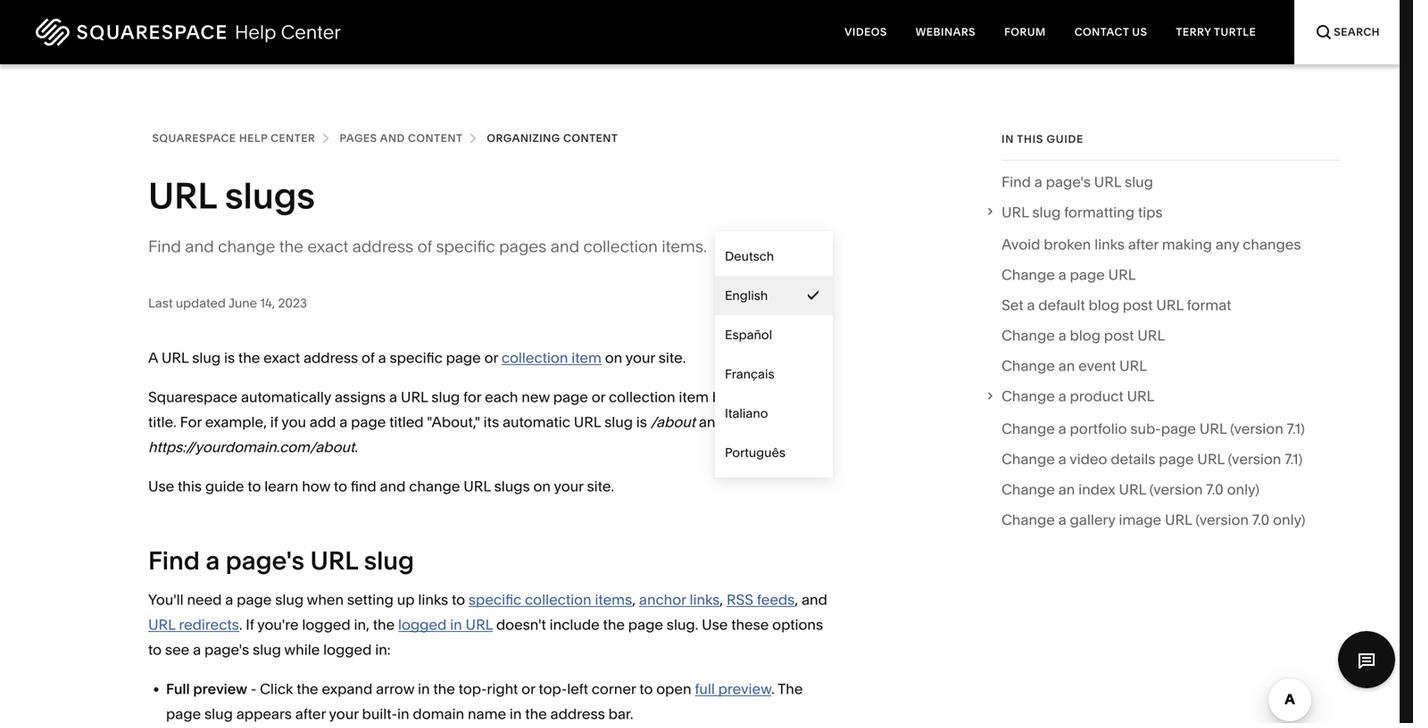 Task type: describe. For each thing, give the bounding box(es) containing it.
guide for use
[[205, 478, 244, 495]]

to left the open
[[640, 680, 653, 698]]

slug inside you'll need a page slug when setting up links to specific collection items , anchor links , rss feeds , and url redirects . if you're logged in, the logged in url
[[275, 591, 304, 609]]

url left doesn't
[[466, 616, 493, 634]]

changes
[[1243, 236, 1302, 253]]

0 horizontal spatial only)
[[1227, 481, 1260, 498]]

include
[[550, 616, 600, 634]]

change a blog post url link
[[1002, 323, 1166, 354]]

organizing
[[487, 132, 561, 145]]

url up set a default blog post url format
[[1109, 266, 1136, 284]]

/about and its full url is https://yourdomain.com/about .
[[148, 413, 812, 456]]

assigns
[[335, 388, 386, 406]]

collection item link
[[502, 349, 602, 367]]

domain
[[413, 705, 464, 723]]

change for change a portfolio sub-page url (version 7.1)
[[1002, 420, 1055, 438]]

right
[[487, 680, 518, 698]]

url up the "titled"
[[401, 388, 428, 406]]

url redirects link
[[148, 616, 239, 634]]

use this guide to learn how to find and change url slugs on your site.
[[148, 478, 614, 495]]

to inside the doesn't include the page slug. use these options to see a page's slug while logged in:
[[148, 641, 162, 659]]

logged down up
[[398, 616, 447, 634]]

slug inside the doesn't include the page slug. use these options to see a page's slug while logged in:
[[253, 641, 281, 659]]

left
[[567, 680, 588, 698]]

change a gallery image url (version 7.0 only)
[[1002, 511, 1306, 529]]

example,
[[205, 413, 267, 431]]

logged in url link
[[398, 616, 493, 634]]

0 horizontal spatial its
[[484, 413, 499, 431]]

2 horizontal spatial its
[[779, 388, 795, 406]]

collection left items.
[[584, 237, 658, 256]]

feeds
[[757, 591, 795, 609]]

0 horizontal spatial is
[[224, 349, 235, 367]]

terry
[[1176, 25, 1212, 38]]

in down arrow
[[397, 705, 410, 723]]

change for change an event url
[[1002, 357, 1055, 375]]

rss
[[727, 591, 754, 609]]

collection inside squarespace automatically assigns a url slug for each new page or collection item based on its title. for example, if you add a page titled "about," its automatic url slug is
[[609, 388, 676, 406]]

1 horizontal spatial only)
[[1274, 511, 1306, 529]]

find
[[351, 478, 377, 495]]

url slugs
[[148, 174, 315, 217]]

the right click
[[297, 680, 318, 698]]

slug left /about
[[605, 413, 633, 431]]

2 vertical spatial find
[[148, 546, 200, 576]]

url up avoid broken links after making any changes
[[1095, 173, 1122, 191]]

its inside /about and its full url is https://yourdomain.com/about .
[[728, 413, 744, 431]]

page inside the doesn't include the page slug. use these options to see a page's slug while logged in:
[[628, 616, 663, 634]]

page down broken
[[1070, 266, 1105, 284]]

and right pages
[[380, 132, 405, 145]]

index
[[1079, 481, 1116, 498]]

a up the "titled"
[[389, 388, 397, 406]]

rss feeds link
[[727, 591, 795, 609]]

1 vertical spatial find
[[148, 237, 181, 256]]

page down assigns
[[351, 413, 386, 431]]

june
[[228, 296, 257, 311]]

bar.
[[609, 705, 634, 723]]

item inside squarespace automatically assigns a url slug for each new page or collection item based on its title. for example, if you add a page titled "about," its automatic url slug is
[[679, 388, 709, 406]]

if
[[246, 616, 254, 634]]

english inside english dropdown button
[[725, 288, 768, 303]]

full
[[166, 680, 190, 698]]

url inside /about and its full url is https://yourdomain.com/about .
[[771, 413, 798, 431]]

a url slug is the exact address of a specific page or collection item on your site.
[[148, 349, 686, 367]]

on for its
[[758, 388, 776, 406]]

organizing content link
[[487, 129, 618, 148]]

url down /about and its full url is https://yourdomain.com/about .
[[464, 478, 491, 495]]

this for in
[[1017, 133, 1044, 146]]

us
[[1133, 25, 1148, 38]]

contact us link
[[1061, 0, 1162, 64]]

0 horizontal spatial slugs
[[225, 174, 315, 217]]

url right image
[[1165, 511, 1193, 529]]

items.
[[662, 237, 707, 256]]

0 vertical spatial exact
[[307, 237, 348, 256]]

squarespace help center
[[152, 132, 316, 145]]

turtle
[[1214, 25, 1257, 38]]

a inside 'link'
[[1027, 297, 1035, 314]]

center
[[271, 132, 316, 145]]

to left the learn
[[248, 478, 261, 495]]

url down you'll
[[148, 616, 176, 634]]

squarespace automatically assigns a url slug for each new page or collection item based on its title. for example, if you add a page titled "about," its automatic url slug is
[[148, 388, 795, 431]]

7.1) for change a video details page url (version 7.1)
[[1285, 450, 1303, 468]]

a inside you'll need a page slug when setting up links to specific collection items , anchor links , rss feeds , and url redirects . if you're logged in, the logged in url
[[225, 591, 233, 609]]

2 horizontal spatial links
[[1095, 236, 1125, 253]]

titled
[[389, 413, 424, 431]]

to left find
[[334, 478, 347, 495]]

0 vertical spatial change
[[218, 237, 275, 256]]

appears
[[236, 705, 292, 723]]

change for change a page url
[[1002, 266, 1055, 284]]

1 horizontal spatial your
[[554, 478, 584, 495]]

url down the squarespace help center "link" at the top of the page
[[148, 174, 217, 217]]

use inside the doesn't include the page slug. use these options to see a page's slug while logged in:
[[702, 616, 728, 634]]

7.1) for change a portfolio sub-page url (version 7.1)
[[1287, 420, 1305, 438]]

and right the pages at the left of page
[[551, 237, 580, 256]]

page up change a video details page url (version 7.1)
[[1162, 420, 1197, 438]]

logged down when
[[302, 616, 351, 634]]

squarespace for squarespace automatically assigns a url slug for each new page or collection item based on its title. for example, if you add a page titled "about," its automatic url slug is
[[148, 388, 238, 406]]

squarespace help center link
[[152, 129, 316, 148]]

page up for
[[446, 349, 481, 367]]

after inside avoid broken links after making any changes link
[[1128, 236, 1159, 253]]

these
[[732, 616, 769, 634]]

1 vertical spatial site.
[[587, 478, 614, 495]]

1 vertical spatial specific
[[390, 349, 443, 367]]

. inside you'll need a page slug when setting up links to specific collection items , anchor links , rss feeds , and url redirects . if you're logged in, the logged in url
[[239, 616, 242, 634]]

change a page url link
[[1002, 263, 1136, 293]]

change a gallery image url (version 7.0 only) link
[[1002, 508, 1306, 538]]

change for change a video details page url (version 7.1)
[[1002, 450, 1055, 468]]

address inside '. the page slug appears after your built-in domain name in the address bar.'
[[551, 705, 605, 723]]

0 horizontal spatial find a page's url slug
[[148, 546, 414, 576]]

2 horizontal spatial your
[[626, 349, 655, 367]]

you're
[[257, 616, 299, 634]]

is inside /about and its full url is https://yourdomain.com/about .
[[801, 413, 812, 431]]

find and change the exact address of specific pages and collection items.
[[148, 237, 707, 256]]

0 vertical spatial 7.0
[[1207, 481, 1224, 498]]

español
[[725, 327, 773, 342]]

slug up avoid broken links after making any changes
[[1125, 173, 1154, 191]]

webinars
[[916, 25, 976, 38]]

to inside you'll need a page slug when setting up links to specific collection items , anchor links , rss feeds , and url redirects . if you're logged in, the logged in url
[[452, 591, 465, 609]]

doesn't include the page slug. use these options to see a page's slug while logged in:
[[148, 616, 823, 659]]

0 vertical spatial site.
[[659, 349, 686, 367]]

in
[[1002, 133, 1015, 146]]

a left portfolio
[[1059, 420, 1067, 438]]

set
[[1002, 297, 1024, 314]]

collection inside you'll need a page slug when setting up links to specific collection items , anchor links , rss feeds , and url redirects . if you're logged in, the logged in url
[[525, 591, 592, 609]]

up
[[397, 591, 415, 609]]

1 horizontal spatial slugs
[[494, 478, 530, 495]]

the up 2023
[[279, 237, 304, 256]]

page inside '. the page slug appears after your built-in domain name in the address bar.'
[[166, 705, 201, 723]]

url right a
[[161, 349, 189, 367]]

the up domain
[[433, 680, 455, 698]]

the up automatically
[[238, 349, 260, 367]]

or for collection
[[485, 349, 498, 367]]

image
[[1119, 511, 1162, 529]]

need
[[187, 591, 222, 609]]

a down the default
[[1059, 327, 1067, 344]]

updated
[[176, 296, 226, 311]]

open
[[657, 680, 692, 698]]

setting
[[347, 591, 394, 609]]

items
[[595, 591, 632, 609]]

1 vertical spatial address
[[304, 349, 358, 367]]

logged inside the doesn't include the page slug. use these options to see a page's slug while logged in:
[[323, 641, 372, 659]]

1 horizontal spatial find a page's url slug
[[1002, 173, 1154, 191]]

english button
[[715, 276, 833, 315]]

broken
[[1044, 236, 1091, 253]]

in this guide
[[1002, 133, 1084, 146]]

page right new
[[553, 388, 588, 406]]

the inside the doesn't include the page slug. use these options to see a page's slug while logged in:
[[603, 616, 625, 634]]

based
[[713, 388, 755, 406]]

specific collection items link
[[469, 591, 632, 609]]

format
[[1187, 297, 1232, 314]]

slug up "about,"
[[432, 388, 460, 406]]

slug right a
[[192, 349, 221, 367]]

terry turtle
[[1176, 25, 1257, 38]]

a up need
[[206, 546, 220, 576]]

sub-
[[1131, 420, 1162, 438]]

corner
[[592, 680, 636, 698]]

in right arrow
[[418, 680, 430, 698]]

change a page url
[[1002, 266, 1136, 284]]

0 vertical spatial page's
[[1046, 173, 1091, 191]]

post inside 'link'
[[1123, 297, 1153, 314]]

0 horizontal spatial links
[[418, 591, 448, 609]]

an for index
[[1059, 481, 1075, 498]]

automatic
[[503, 413, 571, 431]]

details
[[1111, 450, 1156, 468]]



Task type: vqa. For each thing, say whether or not it's contained in the screenshot.
Left
yes



Task type: locate. For each thing, give the bounding box(es) containing it.
pages
[[499, 237, 547, 256]]

and inside you'll need a page slug when setting up links to specific collection items , anchor links , rss feeds , and url redirects . if you're logged in, the logged in url
[[802, 591, 828, 609]]

new
[[522, 388, 550, 406]]

on inside squarespace automatically assigns a url slug for each new page or collection item based on its title. for example, if you add a page titled "about," its automatic url slug is
[[758, 388, 776, 406]]

find a page's url slug link
[[1002, 170, 1154, 200]]

2 , from the left
[[720, 591, 723, 609]]

specific left the pages at the left of page
[[436, 237, 495, 256]]

change an event url link
[[1002, 354, 1147, 384]]

slug inside '. the page slug appears after your built-in domain name in the address bar.'
[[205, 705, 233, 723]]

url
[[1095, 173, 1122, 191], [148, 174, 217, 217], [1109, 266, 1136, 284], [1157, 297, 1184, 314], [1138, 327, 1166, 344], [161, 349, 189, 367], [1120, 357, 1147, 375], [401, 388, 428, 406], [574, 413, 601, 431], [771, 413, 798, 431], [1200, 420, 1227, 438], [1198, 450, 1225, 468], [464, 478, 491, 495], [1119, 481, 1147, 498], [1165, 511, 1193, 529], [310, 546, 358, 576], [148, 616, 176, 634], [466, 616, 493, 634]]

deutsch
[[725, 249, 774, 264]]

a down the in this guide
[[1035, 173, 1043, 191]]

2 horizontal spatial ,
[[795, 591, 798, 609]]

2 vertical spatial address
[[551, 705, 605, 723]]

this down title. for
[[178, 478, 202, 495]]

14,
[[260, 296, 275, 311]]

0 vertical spatial blog
[[1089, 297, 1120, 314]]

2 vertical spatial specific
[[469, 591, 522, 609]]

0 vertical spatial this
[[1017, 133, 1044, 146]]

1 vertical spatial or
[[592, 388, 606, 406]]

page inside you'll need a page slug when setting up links to specific collection items , anchor links , rss feeds , and url redirects . if you're logged in, the logged in url
[[237, 591, 272, 609]]

0 vertical spatial 7.1)
[[1287, 420, 1305, 438]]

guide up find a page's url slug link
[[1047, 133, 1084, 146]]

"about,"
[[427, 413, 480, 431]]

. left the
[[772, 680, 775, 698]]

1 horizontal spatial preview
[[719, 680, 772, 698]]

a
[[148, 349, 158, 367]]

or inside squarespace automatically assigns a url slug for each new page or collection item based on its title. for example, if you add a page titled "about," its automatic url slug is
[[592, 388, 606, 406]]

1 vertical spatial on
[[758, 388, 776, 406]]

change an event url
[[1002, 357, 1147, 375]]

terry turtle link
[[1162, 0, 1271, 64]]

full right the open
[[695, 680, 715, 698]]

0 horizontal spatial preview
[[193, 680, 247, 698]]

1 preview from the left
[[193, 680, 247, 698]]

url up when
[[310, 546, 358, 576]]

full preview link
[[695, 680, 772, 698]]

0 vertical spatial use
[[148, 478, 174, 495]]

anchor
[[639, 591, 686, 609]]

content
[[408, 132, 463, 145]]

its down the based
[[728, 413, 744, 431]]

1 vertical spatial exact
[[264, 349, 300, 367]]

add
[[310, 413, 336, 431]]

set a default blog post url format link
[[1002, 293, 1232, 323]]

url inside 'link'
[[1157, 297, 1184, 314]]

after left making
[[1128, 236, 1159, 253]]

making
[[1162, 236, 1213, 253]]

slug.
[[667, 616, 699, 634]]

url right italiano
[[771, 413, 798, 431]]

1 vertical spatial blog
[[1070, 327, 1101, 344]]

6 change from the top
[[1002, 481, 1055, 498]]

0 horizontal spatial this
[[178, 478, 202, 495]]

2 vertical spatial page's
[[204, 641, 249, 659]]

page
[[1070, 266, 1105, 284], [446, 349, 481, 367], [553, 388, 588, 406], [351, 413, 386, 431], [1162, 420, 1197, 438], [1159, 450, 1194, 468], [237, 591, 272, 609], [628, 616, 663, 634], [166, 705, 201, 723]]

the inside you'll need a page slug when setting up links to specific collection items , anchor links , rss feeds , and url redirects . if you're logged in, the logged in url
[[373, 616, 395, 634]]

an for event
[[1059, 357, 1075, 375]]

2 an from the top
[[1059, 481, 1075, 498]]

change a video details page url (version 7.1)
[[1002, 450, 1303, 468]]

squarespace for squarespace help center
[[152, 132, 236, 145]]

you'll
[[148, 591, 184, 609]]

and inside /about and its full url is https://yourdomain.com/about .
[[699, 413, 725, 431]]

when
[[307, 591, 344, 609]]

0 horizontal spatial site.
[[587, 478, 614, 495]]

in down right
[[510, 705, 522, 723]]

2 horizontal spatial is
[[801, 413, 812, 431]]

specific inside you'll need a page slug when setting up links to specific collection items , anchor links , rss feeds , and url redirects . if you're logged in, the logged in url
[[469, 591, 522, 609]]

find a page's url slug down the in this guide
[[1002, 173, 1154, 191]]

forum
[[1005, 25, 1046, 38]]

portfolio
[[1070, 420, 1127, 438]]

url right automatic
[[574, 413, 601, 431]]

is
[[224, 349, 235, 367], [637, 413, 647, 431], [801, 413, 812, 431]]

blog
[[1089, 297, 1120, 314], [1070, 327, 1101, 344]]

1 vertical spatial your
[[554, 478, 584, 495]]

change left gallery
[[1002, 511, 1055, 529]]

find down in
[[1002, 173, 1031, 191]]

your inside '. the page slug appears after your built-in domain name in the address bar.'
[[329, 705, 359, 723]]

collection up /about
[[609, 388, 676, 406]]

this right in
[[1017, 133, 1044, 146]]

is inside squarespace automatically assigns a url slug for each new page or collection item based on its title. for example, if you add a page titled "about," its automatic url slug is
[[637, 413, 647, 431]]

slug down the you're
[[253, 641, 281, 659]]

a left "video"
[[1059, 450, 1067, 468]]

0 horizontal spatial exact
[[264, 349, 300, 367]]

page's up the you're
[[226, 546, 304, 576]]

2 top- from the left
[[539, 680, 567, 698]]

0 horizontal spatial of
[[362, 349, 375, 367]]

use down title. for
[[148, 478, 174, 495]]

0 vertical spatial .
[[355, 438, 358, 456]]

specific up the "titled"
[[390, 349, 443, 367]]

blog inside 'link'
[[1089, 297, 1120, 314]]

blog up change an event url
[[1070, 327, 1101, 344]]

on down automatic
[[534, 478, 551, 495]]

video
[[1070, 450, 1108, 468]]

1 vertical spatial post
[[1104, 327, 1134, 344]]

1 vertical spatial slugs
[[494, 478, 530, 495]]

and right find
[[380, 478, 406, 495]]

this for use
[[178, 478, 202, 495]]

links right broken
[[1095, 236, 1125, 253]]

squarespace left help
[[152, 132, 236, 145]]

each
[[485, 388, 518, 406]]

the right name
[[525, 705, 547, 723]]

0 horizontal spatial on
[[534, 478, 551, 495]]

for
[[463, 388, 482, 406]]

0 vertical spatial find
[[1002, 173, 1031, 191]]

0 vertical spatial specific
[[436, 237, 495, 256]]

after inside '. the page slug appears after your built-in domain name in the address bar.'
[[295, 705, 326, 723]]

, up options
[[795, 591, 798, 609]]

0 horizontal spatial guide
[[205, 478, 244, 495]]

1 vertical spatial full
[[695, 680, 715, 698]]

2 vertical spatial on
[[534, 478, 551, 495]]

0 vertical spatial only)
[[1227, 481, 1260, 498]]

. inside '. the page slug appears after your built-in domain name in the address bar.'
[[772, 680, 775, 698]]

0 vertical spatial guide
[[1047, 133, 1084, 146]]

1 vertical spatial page's
[[226, 546, 304, 576]]

1 horizontal spatial after
[[1128, 236, 1159, 253]]

set a default blog post url format
[[1002, 297, 1232, 314]]

url right event
[[1120, 357, 1147, 375]]

avoid
[[1002, 236, 1041, 253]]

0 vertical spatial post
[[1123, 297, 1153, 314]]

slug up the you're
[[275, 591, 304, 609]]

1 horizontal spatial guide
[[1047, 133, 1084, 146]]

change a video details page url (version 7.1) link
[[1002, 447, 1303, 477]]

0 vertical spatial slugs
[[225, 174, 315, 217]]

find a page's url slug up when
[[148, 546, 414, 576]]

slug up up
[[364, 546, 414, 576]]

change down url slugs
[[218, 237, 275, 256]]

0 vertical spatial full
[[747, 413, 767, 431]]

2023
[[278, 296, 307, 311]]

0 horizontal spatial use
[[148, 478, 174, 495]]

français
[[725, 367, 775, 382]]

a left gallery
[[1059, 511, 1067, 529]]

list box containing deutsch
[[715, 237, 833, 472]]

arrow
[[376, 680, 414, 698]]

pages
[[340, 132, 377, 145]]

anchor links link
[[639, 591, 720, 609]]

2 horizontal spatial .
[[772, 680, 775, 698]]

1 vertical spatial item
[[679, 388, 709, 406]]

page's down the in this guide
[[1046, 173, 1091, 191]]

1 horizontal spatial .
[[355, 438, 358, 456]]

content
[[563, 132, 618, 145]]

options
[[773, 616, 823, 634]]

preview left -
[[193, 680, 247, 698]]

1 horizontal spatial this
[[1017, 133, 1044, 146]]

1 horizontal spatial use
[[702, 616, 728, 634]]

its
[[779, 388, 795, 406], [484, 413, 499, 431], [728, 413, 744, 431]]

last
[[148, 296, 173, 311]]

to left the see
[[148, 641, 162, 659]]

see
[[165, 641, 190, 659]]

to
[[248, 478, 261, 495], [334, 478, 347, 495], [452, 591, 465, 609], [148, 641, 162, 659], [640, 680, 653, 698]]

1 horizontal spatial ,
[[720, 591, 723, 609]]

a up assigns
[[378, 349, 386, 367]]

1 horizontal spatial change
[[409, 478, 460, 495]]

change for change an index url (version 7.0 only)
[[1002, 481, 1055, 498]]

on right collection item link
[[605, 349, 623, 367]]

change down the avoid
[[1002, 266, 1055, 284]]

default
[[1039, 297, 1086, 314]]

and up updated
[[185, 237, 214, 256]]

1 vertical spatial 7.0
[[1253, 511, 1270, 529]]

1 vertical spatial of
[[362, 349, 375, 367]]

post
[[1123, 297, 1153, 314], [1104, 327, 1134, 344]]

1 horizontal spatial of
[[418, 237, 432, 256]]

.
[[355, 438, 358, 456], [239, 616, 242, 634], [772, 680, 775, 698]]

3 , from the left
[[795, 591, 798, 609]]

change left portfolio
[[1002, 420, 1055, 438]]

the down items
[[603, 616, 625, 634]]

change for change a blog post url
[[1002, 327, 1055, 344]]

or down collection item link
[[592, 388, 606, 406]]

1 vertical spatial 7.1)
[[1285, 450, 1303, 468]]

find up you'll
[[148, 546, 200, 576]]

to up logged in url link in the bottom of the page
[[452, 591, 465, 609]]

change for change a gallery image url (version 7.0 only)
[[1002, 511, 1055, 529]]

1 horizontal spatial its
[[728, 413, 744, 431]]

slug
[[1125, 173, 1154, 191], [192, 349, 221, 367], [432, 388, 460, 406], [605, 413, 633, 431], [364, 546, 414, 576], [275, 591, 304, 609], [253, 641, 281, 659], [205, 705, 233, 723]]

organizing content
[[487, 132, 618, 145]]

. inside /about and its full url is https://yourdomain.com/about .
[[355, 438, 358, 456]]

full inside /about and its full url is https://yourdomain.com/about .
[[747, 413, 767, 431]]

videos link
[[831, 0, 902, 64]]

and up options
[[802, 591, 828, 609]]

7 change from the top
[[1002, 511, 1055, 529]]

0 horizontal spatial change
[[218, 237, 275, 256]]

url down change a portfolio sub-page url (version 7.1) link
[[1198, 450, 1225, 468]]

1 vertical spatial after
[[295, 705, 326, 723]]

find a page's url slug
[[1002, 173, 1154, 191], [148, 546, 414, 576]]

the right in,
[[373, 616, 395, 634]]

or right right
[[522, 680, 535, 698]]

guide down https://yourdomain.com/about
[[205, 478, 244, 495]]

1 vertical spatial change
[[409, 478, 460, 495]]

0 horizontal spatial ,
[[632, 591, 636, 609]]

1 horizontal spatial site.
[[659, 349, 686, 367]]

a inside the doesn't include the page slug. use these options to see a page's slug while logged in:
[[193, 641, 201, 659]]

a
[[1035, 173, 1043, 191], [1059, 266, 1067, 284], [1027, 297, 1035, 314], [1059, 327, 1067, 344], [378, 349, 386, 367], [389, 388, 397, 406], [340, 413, 348, 431], [1059, 420, 1067, 438], [1059, 450, 1067, 468], [1059, 511, 1067, 529], [206, 546, 220, 576], [225, 591, 233, 609], [193, 641, 201, 659]]

-
[[251, 680, 257, 698]]

in:
[[375, 641, 391, 659]]

4 change from the top
[[1002, 420, 1055, 438]]

1 vertical spatial an
[[1059, 481, 1075, 498]]

after down 'expand'
[[295, 705, 326, 723]]

full up português
[[747, 413, 767, 431]]

0 horizontal spatial top-
[[459, 680, 487, 698]]

change left index
[[1002, 481, 1055, 498]]

guide
[[1047, 133, 1084, 146], [205, 478, 244, 495]]

this
[[1017, 133, 1044, 146], [178, 478, 202, 495]]

change an index url (version 7.0 only)
[[1002, 481, 1260, 498]]

page up if
[[237, 591, 272, 609]]

avoid broken links after making any changes link
[[1002, 232, 1302, 263]]

1 horizontal spatial exact
[[307, 237, 348, 256]]

or
[[485, 349, 498, 367], [592, 388, 606, 406], [522, 680, 535, 698]]

the inside '. the page slug appears after your built-in domain name in the address bar.'
[[525, 705, 547, 723]]

0 vertical spatial item
[[572, 349, 602, 367]]

1 horizontal spatial top-
[[539, 680, 567, 698]]

. left if
[[239, 616, 242, 634]]

3 change from the top
[[1002, 357, 1055, 375]]

page down full
[[166, 705, 201, 723]]

change down "set"
[[1002, 327, 1055, 344]]

1 vertical spatial .
[[239, 616, 242, 634]]

help
[[239, 132, 268, 145]]

top- up name
[[459, 680, 487, 698]]

1 vertical spatial guide
[[205, 478, 244, 495]]

change a blog post url
[[1002, 327, 1166, 344]]

2 vertical spatial your
[[329, 705, 359, 723]]

links right up
[[418, 591, 448, 609]]

is down last updated june 14, 2023
[[224, 349, 235, 367]]

page's inside the doesn't include the page slug. use these options to see a page's slug while logged in:
[[204, 641, 249, 659]]

squarespace up title. for
[[148, 388, 238, 406]]

1 horizontal spatial is
[[637, 413, 647, 431]]

1 , from the left
[[632, 591, 636, 609]]

a right the see
[[193, 641, 201, 659]]

1 vertical spatial find a page's url slug
[[148, 546, 414, 576]]

2 horizontal spatial or
[[592, 388, 606, 406]]

page down change a portfolio sub-page url (version 7.1) link
[[1159, 450, 1194, 468]]

after
[[1128, 236, 1159, 253], [295, 705, 326, 723]]

while
[[284, 641, 320, 659]]

1 change from the top
[[1002, 266, 1055, 284]]

0 horizontal spatial 7.0
[[1207, 481, 1224, 498]]

specific up doesn't
[[469, 591, 522, 609]]

squarespace inside "link"
[[152, 132, 236, 145]]

5 change from the top
[[1002, 450, 1055, 468]]

title. for
[[148, 413, 202, 431]]

url down details
[[1119, 481, 1147, 498]]

(version
[[1231, 420, 1284, 438], [1228, 450, 1282, 468], [1150, 481, 1203, 498], [1196, 511, 1249, 529]]

change down "about,"
[[409, 478, 460, 495]]

url down set a default blog post url format 'link'
[[1138, 327, 1166, 344]]

0 vertical spatial your
[[626, 349, 655, 367]]

you'll need a page slug when setting up links to specific collection items , anchor links , rss feeds , and url redirects . if you're logged in, the logged in url
[[148, 591, 828, 634]]

full
[[747, 413, 767, 431], [695, 680, 715, 698]]

1 vertical spatial this
[[178, 478, 202, 495]]

if
[[270, 413, 278, 431]]

post down set a default blog post url format 'link'
[[1104, 327, 1134, 344]]

preview left the
[[719, 680, 772, 698]]

collection up include
[[525, 591, 592, 609]]

is right italiano
[[801, 413, 812, 431]]

0 horizontal spatial after
[[295, 705, 326, 723]]

1 vertical spatial squarespace
[[148, 388, 238, 406]]

1 horizontal spatial or
[[522, 680, 535, 698]]

collection up new
[[502, 349, 568, 367]]

how
[[302, 478, 330, 495]]

1 top- from the left
[[459, 680, 487, 698]]

1 an from the top
[[1059, 357, 1075, 375]]

list box
[[715, 237, 833, 472]]

0 horizontal spatial .
[[239, 616, 242, 634]]

name
[[468, 705, 506, 723]]

page down anchor
[[628, 616, 663, 634]]

1 horizontal spatial links
[[690, 591, 720, 609]]

on down français
[[758, 388, 776, 406]]

0 vertical spatial on
[[605, 349, 623, 367]]

, left anchor
[[632, 591, 636, 609]]

change
[[218, 237, 275, 256], [409, 478, 460, 495]]

a right add
[[340, 413, 348, 431]]

contact
[[1075, 25, 1130, 38]]

0 vertical spatial squarespace
[[152, 132, 236, 145]]

the
[[778, 680, 803, 698]]

doesn't
[[496, 616, 546, 634]]

in inside you'll need a page slug when setting up links to specific collection items , anchor links , rss feeds , and url redirects . if you're logged in, the logged in url
[[450, 616, 462, 634]]

or for top-
[[522, 680, 535, 698]]

squarespace inside squarespace automatically assigns a url slug for each new page or collection item based on its title. for example, if you add a page titled "about," its automatic url slug is
[[148, 388, 238, 406]]

guide for in
[[1047, 133, 1084, 146]]

/about
[[651, 413, 696, 431]]

0 horizontal spatial your
[[329, 705, 359, 723]]

gallery
[[1070, 511, 1116, 529]]

2 preview from the left
[[719, 680, 772, 698]]

0 horizontal spatial item
[[572, 349, 602, 367]]

a up the default
[[1059, 266, 1067, 284]]

top- right right
[[539, 680, 567, 698]]

on for your
[[605, 349, 623, 367]]

2 change from the top
[[1002, 327, 1055, 344]]

a right need
[[225, 591, 233, 609]]

pages and content link
[[340, 129, 463, 148]]

2 vertical spatial .
[[772, 680, 775, 698]]

0 horizontal spatial full
[[695, 680, 715, 698]]

english
[[725, 288, 768, 303], [725, 288, 768, 303]]

0 vertical spatial address
[[352, 237, 414, 256]]

url right sub-
[[1200, 420, 1227, 438]]

1 vertical spatial only)
[[1274, 511, 1306, 529]]

0 vertical spatial or
[[485, 349, 498, 367]]

1 horizontal spatial on
[[605, 349, 623, 367]]

slug left appears
[[205, 705, 233, 723]]

0 vertical spatial after
[[1128, 236, 1159, 253]]



